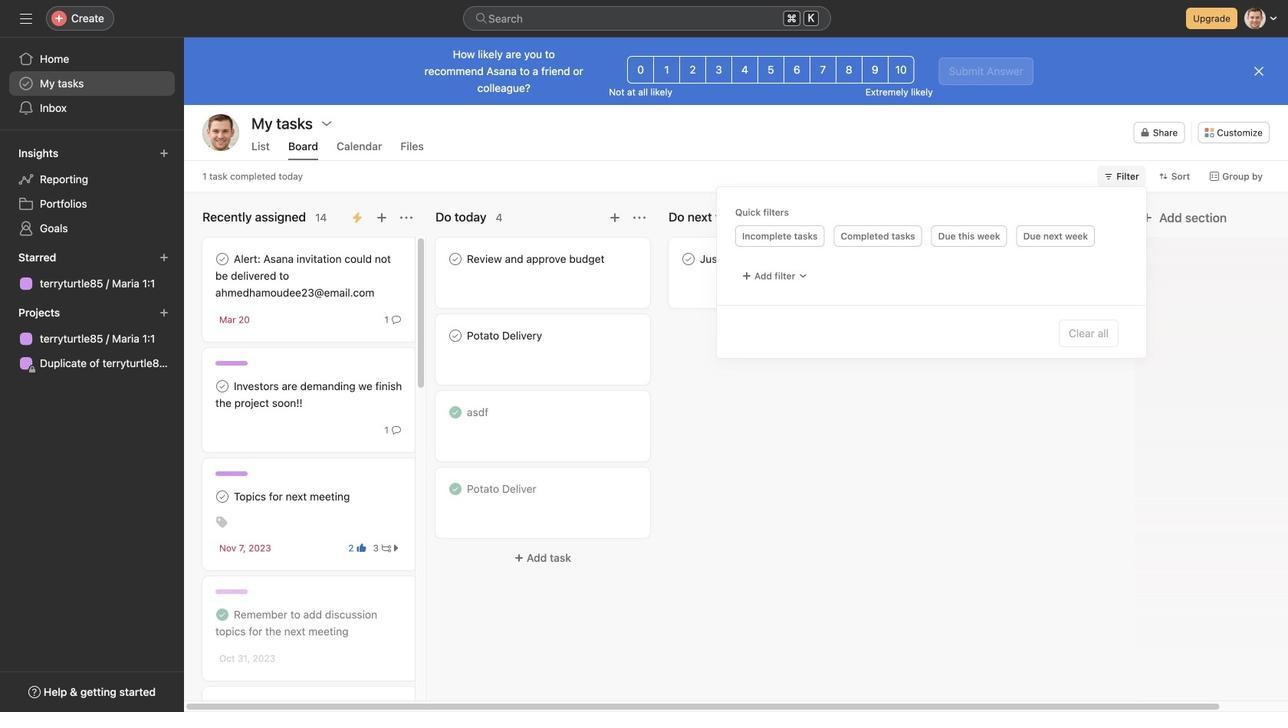 Task type: locate. For each thing, give the bounding box(es) containing it.
1 horizontal spatial completed checkbox
[[446, 403, 465, 422]]

None field
[[463, 6, 831, 31]]

option group
[[627, 56, 915, 84]]

1 horizontal spatial mark complete checkbox
[[446, 327, 465, 345]]

more section actions image
[[633, 212, 646, 224]]

Completed checkbox
[[446, 480, 465, 498]]

completed image
[[446, 480, 465, 498], [213, 606, 232, 624]]

completed image
[[446, 403, 465, 422]]

starred element
[[0, 244, 184, 299]]

0 horizontal spatial completed checkbox
[[213, 606, 232, 624]]

view profile settings image
[[202, 114, 239, 151]]

Mark complete checkbox
[[213, 250, 232, 268], [446, 250, 465, 268], [679, 250, 698, 268], [213, 377, 232, 396], [213, 699, 232, 712]]

None radio
[[680, 56, 706, 84], [706, 56, 732, 84], [784, 56, 810, 84], [810, 56, 836, 84], [888, 56, 915, 84], [680, 56, 706, 84], [706, 56, 732, 84], [784, 56, 810, 84], [810, 56, 836, 84], [888, 56, 915, 84]]

mark complete image
[[213, 250, 232, 268], [679, 250, 698, 268], [446, 327, 465, 345], [213, 377, 232, 396], [213, 699, 232, 712]]

1 horizontal spatial add task image
[[1075, 212, 1087, 224]]

0 horizontal spatial mark complete image
[[213, 488, 232, 506]]

1 comment image
[[392, 315, 401, 324], [392, 426, 401, 435]]

0 vertical spatial completed image
[[446, 480, 465, 498]]

0 horizontal spatial completed image
[[213, 606, 232, 624]]

rules for recently assigned image
[[351, 212, 363, 224]]

0 horizontal spatial mark complete checkbox
[[213, 488, 232, 506]]

hide sidebar image
[[20, 12, 32, 25]]

1 vertical spatial 1 comment image
[[392, 426, 401, 435]]

new insights image
[[159, 149, 169, 158]]

1 vertical spatial mark complete checkbox
[[213, 488, 232, 506]]

None radio
[[627, 56, 654, 84], [653, 56, 680, 84], [732, 56, 758, 84], [758, 56, 784, 84], [836, 56, 863, 84], [862, 56, 889, 84], [627, 56, 654, 84], [653, 56, 680, 84], [732, 56, 758, 84], [758, 56, 784, 84], [836, 56, 863, 84], [862, 56, 889, 84]]

0 horizontal spatial add task image
[[376, 212, 388, 224]]

Mark complete checkbox
[[446, 327, 465, 345], [213, 488, 232, 506]]

2 add task image from the left
[[1075, 212, 1087, 224]]

Completed checkbox
[[446, 403, 465, 422], [213, 606, 232, 624]]

0 vertical spatial completed checkbox
[[446, 403, 465, 422]]

0 vertical spatial 1 comment image
[[392, 315, 401, 324]]

1 add task image from the left
[[376, 212, 388, 224]]

mark complete image
[[446, 250, 465, 268], [213, 488, 232, 506]]

more section actions image
[[400, 212, 413, 224]]

0 vertical spatial mark complete checkbox
[[446, 327, 465, 345]]

add task image
[[376, 212, 388, 224], [1075, 212, 1087, 224]]

1 vertical spatial completed checkbox
[[213, 606, 232, 624]]

0 vertical spatial mark complete image
[[446, 250, 465, 268]]



Task type: describe. For each thing, give the bounding box(es) containing it.
2 1 comment image from the top
[[392, 426, 401, 435]]

global element
[[0, 38, 184, 130]]

1 vertical spatial completed image
[[213, 606, 232, 624]]

dismiss image
[[1253, 65, 1265, 77]]

2 likes. you liked this task image
[[357, 544, 366, 553]]

1 vertical spatial mark complete image
[[213, 488, 232, 506]]

1 horizontal spatial mark complete image
[[446, 250, 465, 268]]

Search tasks, projects, and more text field
[[463, 6, 831, 31]]

1 horizontal spatial completed image
[[446, 480, 465, 498]]

projects element
[[0, 299, 184, 379]]

1 1 comment image from the top
[[392, 315, 401, 324]]

add task image
[[609, 212, 621, 224]]

show options image
[[320, 117, 333, 130]]

insights element
[[0, 140, 184, 244]]

new project or portfolio image
[[159, 308, 169, 317]]

add items to starred image
[[159, 253, 169, 262]]



Task type: vqa. For each thing, say whether or not it's contained in the screenshot.
you within Daily summaries New tasks assigned to you and upcoming due dates
no



